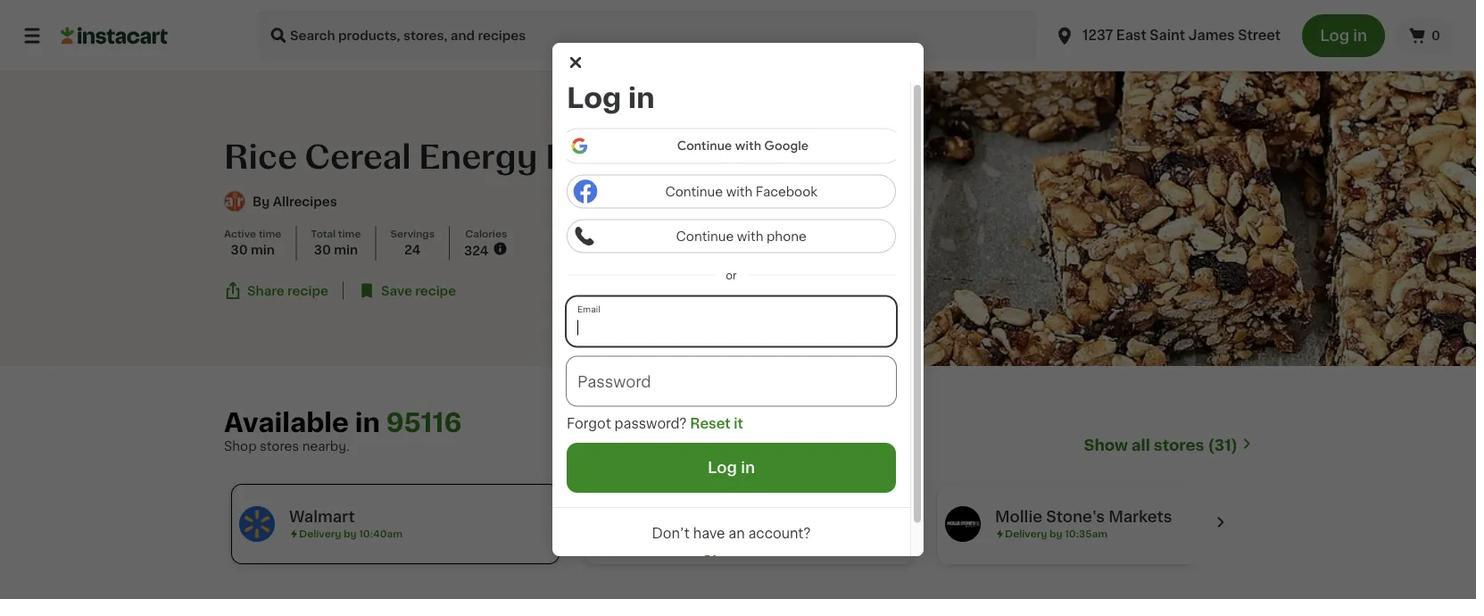 Task type: describe. For each thing, give the bounding box(es) containing it.
save
[[381, 284, 412, 297]]

continue with facebook button
[[567, 175, 896, 209]]

95116 button
[[386, 409, 462, 438]]

rice
[[224, 141, 297, 173]]

log in for the bottom the log in button
[[708, 460, 755, 475]]

24
[[405, 243, 421, 256]]

log in for the topmost the log in button
[[1321, 28, 1368, 43]]

password?
[[615, 418, 687, 431]]

log for the topmost the log in button
[[1321, 28, 1350, 43]]

0 horizontal spatial log
[[567, 84, 622, 112]]

continue with phone button
[[567, 219, 896, 253]]

phone
[[767, 230, 807, 243]]

Email email field
[[567, 297, 896, 346]]

1 vertical spatial log in
[[567, 84, 655, 112]]

30 for total time 30 min
[[314, 243, 331, 256]]

facebook
[[756, 185, 818, 198]]

by inside safeway delivery by 10:35am
[[696, 529, 709, 539]]

don't
[[652, 527, 690, 540]]

continue for continue with phone
[[676, 230, 734, 243]]

up
[[741, 554, 761, 569]]

delivery for walmart
[[299, 529, 341, 539]]

log for the bottom the log in button
[[708, 460, 738, 475]]

sign
[[702, 554, 737, 569]]

by
[[253, 195, 270, 208]]

sign up button
[[681, 552, 782, 572]]

mollie
[[996, 509, 1043, 525]]

stone's
[[1047, 509, 1105, 525]]

delivery for mollie stone's markets
[[1005, 529, 1048, 539]]

forgot password? reset it
[[567, 418, 744, 431]]

cereal
[[305, 141, 411, 173]]

all
[[1132, 438, 1151, 453]]

or
[[726, 270, 737, 281]]

total time 30 min
[[311, 229, 361, 256]]

by for mollie stone's markets
[[1050, 529, 1063, 539]]

safeway delivery by 10:35am
[[642, 509, 755, 539]]

energy
[[419, 141, 538, 173]]

servings 24
[[391, 229, 435, 256]]

stores inside available in 95116 shop stores nearby.
[[260, 440, 299, 453]]

share recipe
[[247, 284, 329, 297]]

mollie stone's markets
[[996, 509, 1173, 525]]

walmart
[[289, 509, 355, 525]]

10:35am inside safeway delivery by 10:35am
[[712, 529, 755, 539]]

0 vertical spatial log in button
[[1303, 14, 1386, 57]]

(31)
[[1209, 438, 1238, 453]]

rice cereal energy bars
[[224, 141, 622, 173]]

2 10:35am from the left
[[1065, 529, 1108, 539]]

shop
[[224, 440, 257, 453]]

available in 95116 shop stores nearby.
[[224, 410, 462, 453]]

share
[[247, 284, 285, 297]]

with for facebook
[[727, 185, 753, 198]]

recipe for save recipe
[[415, 284, 456, 297]]

close modal image
[[567, 54, 585, 71]]

walmart image
[[239, 506, 275, 542]]

continue with facebook
[[666, 185, 818, 198]]



Task type: locate. For each thing, give the bounding box(es) containing it.
by down "stone's"
[[1050, 529, 1063, 539]]

0 horizontal spatial delivery
[[299, 529, 341, 539]]

30 inside total time 30 min
[[314, 243, 331, 256]]

with left the 'phone'
[[737, 230, 764, 243]]

0 vertical spatial with
[[727, 185, 753, 198]]

calories
[[465, 229, 507, 239]]

delivery by 10:35am
[[1005, 529, 1108, 539]]

recipe inside save recipe button
[[415, 284, 456, 297]]

account?
[[749, 527, 811, 540]]

stores right 'all'
[[1154, 438, 1205, 453]]

delivery inside safeway delivery by 10:35am
[[652, 529, 694, 539]]

1 recipe from the left
[[288, 284, 329, 297]]

an
[[729, 527, 745, 540]]

show
[[1084, 438, 1129, 453]]

0 horizontal spatial min
[[251, 243, 275, 256]]

2 delivery from the left
[[652, 529, 694, 539]]

min
[[251, 243, 275, 256], [334, 243, 358, 256]]

it
[[734, 418, 744, 431]]

2 recipe from the left
[[415, 284, 456, 297]]

in inside available in 95116 shop stores nearby.
[[355, 410, 380, 436]]

1 horizontal spatial by
[[696, 529, 709, 539]]

30 inside active time 30 min
[[231, 243, 248, 256]]

show all stores (31) button
[[1084, 436, 1253, 455]]

1 10:35am from the left
[[712, 529, 755, 539]]

by allrecipes
[[253, 195, 337, 208]]

time for total time 30 min
[[338, 229, 361, 239]]

1 vertical spatial log in button
[[567, 443, 896, 493]]

30 down active
[[231, 243, 248, 256]]

mollie stone's markets image
[[946, 506, 981, 542]]

log
[[1321, 28, 1350, 43], [567, 84, 622, 112], [708, 460, 738, 475]]

by for walmart
[[344, 529, 357, 539]]

1 horizontal spatial time
[[338, 229, 361, 239]]

delivery down mollie
[[1005, 529, 1048, 539]]

time
[[259, 229, 282, 239], [338, 229, 361, 239]]

continue up or
[[676, 230, 734, 243]]

active time 30 min
[[224, 229, 282, 256]]

0 vertical spatial log
[[1321, 28, 1350, 43]]

1 30 from the left
[[231, 243, 248, 256]]

stores inside button
[[1154, 438, 1205, 453]]

log in button
[[1303, 14, 1386, 57], [567, 443, 896, 493]]

2 horizontal spatial delivery
[[1005, 529, 1048, 539]]

2 min from the left
[[334, 243, 358, 256]]

1 horizontal spatial min
[[334, 243, 358, 256]]

stores
[[1154, 438, 1205, 453], [260, 440, 299, 453]]

show all stores (31)
[[1084, 438, 1238, 453]]

delivery down safeway
[[652, 529, 694, 539]]

continue for continue with facebook
[[666, 185, 723, 198]]

0
[[1432, 29, 1441, 42]]

2 horizontal spatial log
[[1321, 28, 1350, 43]]

with
[[727, 185, 753, 198], [737, 230, 764, 243]]

by
[[344, 529, 357, 539], [696, 529, 709, 539], [1050, 529, 1063, 539]]

1 horizontal spatial recipe
[[415, 284, 456, 297]]

min inside active time 30 min
[[251, 243, 275, 256]]

with inside continue with phone button
[[737, 230, 764, 243]]

min down total
[[334, 243, 358, 256]]

2 horizontal spatial log in
[[1321, 28, 1368, 43]]

with inside continue with facebook button
[[727, 185, 753, 198]]

1 horizontal spatial stores
[[1154, 438, 1205, 453]]

time right total
[[338, 229, 361, 239]]

log in button left 0 button
[[1303, 14, 1386, 57]]

min for total time 30 min
[[334, 243, 358, 256]]

share recipe button
[[224, 282, 329, 300]]

time inside total time 30 min
[[338, 229, 361, 239]]

10:35am
[[712, 529, 755, 539], [1065, 529, 1108, 539]]

servings
[[391, 229, 435, 239]]

safeway
[[642, 509, 709, 525]]

delivery down walmart
[[299, 529, 341, 539]]

reset it button
[[690, 417, 744, 432]]

0 horizontal spatial log in button
[[567, 443, 896, 493]]

log in button down it
[[567, 443, 896, 493]]

allrecipes
[[273, 195, 337, 208]]

total
[[311, 229, 336, 239]]

in
[[1354, 28, 1368, 43], [628, 84, 655, 112], [355, 410, 380, 436], [741, 460, 755, 475]]

2 vertical spatial log in
[[708, 460, 755, 475]]

time for active time 30 min
[[259, 229, 282, 239]]

sign up
[[702, 554, 761, 569]]

1 vertical spatial continue
[[676, 230, 734, 243]]

min down active
[[251, 243, 275, 256]]

recipe right "save"
[[415, 284, 456, 297]]

30 down total
[[314, 243, 331, 256]]

continue
[[666, 185, 723, 198], [676, 230, 734, 243]]

10:35am down mollie stone's markets
[[1065, 529, 1108, 539]]

1 by from the left
[[344, 529, 357, 539]]

log in down close modal image
[[567, 84, 655, 112]]

safeway image
[[592, 506, 628, 542]]

recipe
[[288, 284, 329, 297], [415, 284, 456, 297]]

0 horizontal spatial recipe
[[288, 284, 329, 297]]

recipe for share recipe
[[288, 284, 329, 297]]

Password password field
[[567, 357, 896, 406]]

recipe inside share recipe button
[[288, 284, 329, 297]]

min for active time 30 min
[[251, 243, 275, 256]]

1 min from the left
[[251, 243, 275, 256]]

delivery
[[299, 529, 341, 539], [652, 529, 694, 539], [1005, 529, 1048, 539]]

log in down it
[[708, 460, 755, 475]]

continue with phone
[[676, 230, 807, 243]]

0 vertical spatial continue
[[666, 185, 723, 198]]

324
[[464, 244, 489, 257]]

0 horizontal spatial time
[[259, 229, 282, 239]]

1 horizontal spatial 30
[[314, 243, 331, 256]]

10:35am up sign up
[[712, 529, 755, 539]]

0 horizontal spatial log in
[[567, 84, 655, 112]]

1 vertical spatial with
[[737, 230, 764, 243]]

time inside active time 30 min
[[259, 229, 282, 239]]

reset
[[690, 418, 731, 431]]

30 for active time 30 min
[[231, 243, 248, 256]]

min inside total time 30 min
[[334, 243, 358, 256]]

2 30 from the left
[[314, 243, 331, 256]]

with for phone
[[737, 230, 764, 243]]

continue up continue with phone button
[[666, 185, 723, 198]]

active
[[224, 229, 256, 239]]

1 horizontal spatial log
[[708, 460, 738, 475]]

log in
[[1321, 28, 1368, 43], [567, 84, 655, 112], [708, 460, 755, 475]]

markets
[[1109, 509, 1173, 525]]

2 horizontal spatial by
[[1050, 529, 1063, 539]]

0 horizontal spatial by
[[344, 529, 357, 539]]

available
[[224, 410, 349, 436]]

stores down available
[[260, 440, 299, 453]]

1 horizontal spatial 10:35am
[[1065, 529, 1108, 539]]

log in left 0 button
[[1321, 28, 1368, 43]]

forgot
[[567, 418, 611, 431]]

10:40am
[[359, 529, 403, 539]]

30
[[231, 243, 248, 256], [314, 243, 331, 256]]

save recipe
[[381, 284, 456, 297]]

1 horizontal spatial log in
[[708, 460, 755, 475]]

with up continue with phone
[[727, 185, 753, 198]]

by right don't
[[696, 529, 709, 539]]

nearby.
[[302, 440, 350, 453]]

0 button
[[1397, 18, 1455, 54]]

rice cereal energy bars image
[[738, 71, 1477, 366]]

3 by from the left
[[1050, 529, 1063, 539]]

1 horizontal spatial delivery
[[652, 529, 694, 539]]

instacart logo image
[[61, 25, 168, 46]]

2 vertical spatial log
[[708, 460, 738, 475]]

bars
[[546, 141, 622, 173]]

2 by from the left
[[696, 529, 709, 539]]

delivery by 10:40am
[[299, 529, 403, 539]]

2 time from the left
[[338, 229, 361, 239]]

1 time from the left
[[259, 229, 282, 239]]

recipe right share
[[288, 284, 329, 297]]

don't have an account?
[[652, 527, 811, 540]]

save recipe button
[[358, 282, 456, 300]]

0 vertical spatial log in
[[1321, 28, 1368, 43]]

0 horizontal spatial 30
[[231, 243, 248, 256]]

time right active
[[259, 229, 282, 239]]

0 horizontal spatial 10:35am
[[712, 529, 755, 539]]

by left the 10:40am
[[344, 529, 357, 539]]

1 vertical spatial log
[[567, 84, 622, 112]]

0 horizontal spatial stores
[[260, 440, 299, 453]]

1 delivery from the left
[[299, 529, 341, 539]]

1 horizontal spatial log in button
[[1303, 14, 1386, 57]]

3 delivery from the left
[[1005, 529, 1048, 539]]

have
[[694, 527, 726, 540]]

95116
[[386, 410, 462, 436]]



Task type: vqa. For each thing, say whether or not it's contained in the screenshot.
the bottommost the flavor.
no



